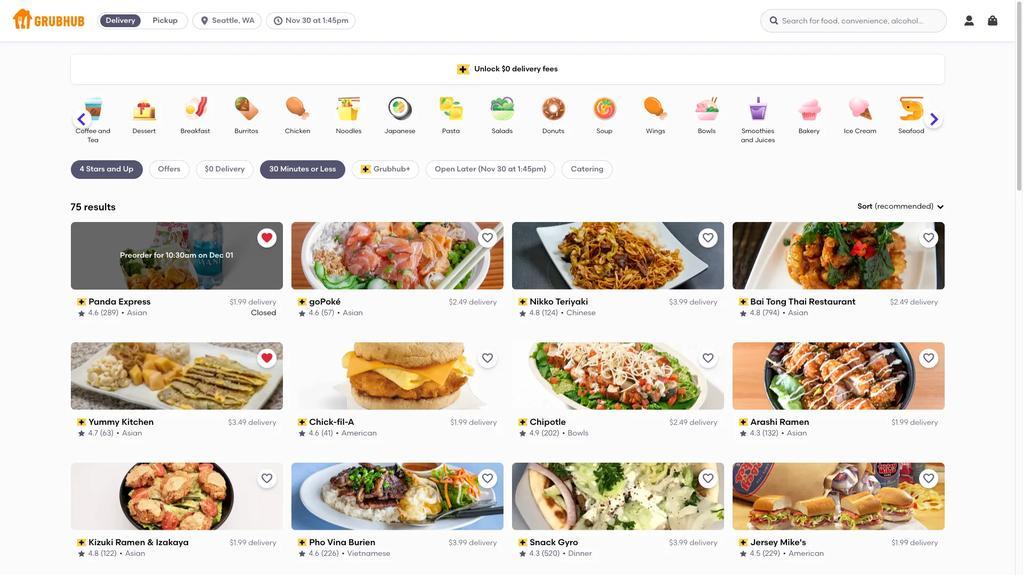 Task type: locate. For each thing, give the bounding box(es) containing it.
kizuki ramen & izakaya logo image
[[71, 463, 283, 531]]

1 horizontal spatial $2.49 delivery
[[670, 418, 718, 428]]

0 vertical spatial delivery
[[106, 16, 135, 25]]

ice
[[844, 127, 854, 135]]

subscription pass image for nikko teriyaki
[[518, 299, 528, 306]]

None field
[[858, 202, 945, 212]]

delivery for chipotle
[[690, 418, 718, 428]]

delivery for panda express
[[248, 298, 276, 307]]

delivery
[[106, 16, 135, 25], [215, 165, 245, 174]]

and up tea
[[98, 127, 110, 135]]

$3.49
[[228, 418, 247, 428]]

• for gopoké
[[337, 309, 340, 318]]

2 saved restaurant button from the top
[[257, 349, 276, 368]]

grubhub plus flag logo image left grubhub+
[[361, 166, 372, 174]]

subscription pass image left pho
[[298, 539, 307, 547]]

4.7
[[88, 429, 98, 438]]

american for jersey mike's
[[789, 550, 825, 559]]

Search for food, convenience, alcohol... search field
[[761, 9, 947, 33]]

and down smoothies
[[741, 137, 754, 144]]

seattle, wa button
[[193, 12, 266, 29]]

preorder for 10:30am on dec 01
[[120, 251, 233, 260]]

subscription pass image
[[298, 299, 307, 306], [518, 299, 528, 306], [739, 299, 749, 306], [298, 419, 307, 426], [518, 419, 528, 426], [739, 419, 749, 426], [298, 539, 307, 547]]

breakfast image
[[177, 97, 214, 120]]

$3.99 for pho vina burien
[[449, 539, 467, 548]]

star icon image for kizuki ramen & izakaya
[[77, 550, 86, 559]]

2 vertical spatial and
[[107, 165, 121, 174]]

• american down the a
[[336, 429, 377, 438]]

0 horizontal spatial $2.49
[[449, 298, 467, 307]]

• american
[[336, 429, 377, 438], [783, 550, 825, 559]]

less
[[320, 165, 336, 174]]

stars
[[86, 165, 105, 174]]

at left the 1:45pm)
[[508, 165, 516, 174]]

(nov
[[478, 165, 496, 174]]

asian down kizuki ramen & izakaya
[[125, 550, 145, 559]]

star icon image left 4.5
[[739, 550, 748, 559]]

soup image
[[586, 97, 623, 120]]

1 horizontal spatial bowls
[[698, 127, 716, 135]]

saved restaurant image
[[260, 232, 273, 245], [260, 352, 273, 365]]

1 horizontal spatial american
[[789, 550, 825, 559]]

star icon image left 4.7
[[77, 430, 86, 438]]

4.3
[[750, 429, 761, 438], [530, 550, 540, 559]]

subscription pass image left the yummy
[[77, 419, 86, 426]]

1 vertical spatial american
[[789, 550, 825, 559]]

arashi ramen logo image
[[733, 343, 945, 410]]

svg image inside seattle, wa button
[[199, 15, 210, 26]]

• asian for bai
[[783, 309, 809, 318]]

0 horizontal spatial american
[[342, 429, 377, 438]]

1 vertical spatial 4.3
[[530, 550, 540, 559]]

4.8 down the 'kizuki'
[[88, 550, 99, 559]]

jersey mike's logo image
[[733, 463, 945, 531]]

4.8
[[530, 309, 540, 318], [750, 309, 761, 318], [88, 550, 99, 559]]

snack
[[530, 538, 556, 548]]

0 horizontal spatial at
[[313, 16, 321, 25]]

0 vertical spatial grubhub plus flag logo image
[[458, 64, 470, 74]]

2 horizontal spatial save this restaurant image
[[923, 352, 935, 365]]

subscription pass image left chipotle
[[518, 419, 528, 426]]

1 vertical spatial bowls
[[568, 429, 589, 438]]

results
[[84, 201, 116, 213]]

01
[[226, 251, 233, 260]]

closed
[[251, 309, 276, 318]]

nikko teriyaki
[[530, 297, 588, 307]]

delivery
[[512, 64, 541, 73], [248, 298, 276, 307], [469, 298, 497, 307], [690, 298, 718, 307], [911, 298, 939, 307], [248, 418, 276, 428], [469, 418, 497, 428], [690, 418, 718, 428], [911, 418, 939, 428], [248, 539, 276, 548], [469, 539, 497, 548], [690, 539, 718, 548], [911, 539, 939, 548]]

seafood image
[[893, 97, 931, 120]]

grubhub+
[[374, 165, 411, 174]]

• down the "nikko teriyaki"
[[561, 309, 564, 318]]

subscription pass image for arashi ramen
[[739, 419, 749, 426]]

star icon image left the 4.8 (794)
[[739, 309, 748, 318]]

1 saved restaurant button from the top
[[257, 229, 276, 248]]

$1.99
[[230, 298, 247, 307], [451, 418, 467, 428], [892, 418, 909, 428], [230, 539, 247, 548], [892, 539, 909, 548]]

30 right (nov
[[497, 165, 507, 174]]

star icon image left 4.6 (41)
[[298, 430, 306, 438]]

tong
[[766, 297, 787, 307]]

catering
[[571, 165, 604, 174]]

subscription pass image left panda
[[77, 299, 86, 306]]

saved restaurant image for yummy kitchen
[[260, 352, 273, 365]]

$1.99 delivery
[[230, 298, 276, 307], [451, 418, 497, 428], [892, 418, 939, 428], [230, 539, 276, 548], [892, 539, 939, 548]]

asian right (57)
[[343, 309, 363, 318]]

1 vertical spatial ramen
[[115, 538, 145, 548]]

subscription pass image left bai
[[739, 299, 749, 306]]

star icon image left the 4.6 (226)
[[298, 550, 306, 559]]

save this restaurant button for snack gyro
[[699, 469, 718, 489]]

ice cream image
[[842, 97, 879, 120]]

chicken image
[[279, 97, 316, 120]]

• down the gyro
[[563, 550, 566, 559]]

1 vertical spatial grubhub plus flag logo image
[[361, 166, 372, 174]]

asian for arashi
[[787, 429, 807, 438]]

asian down arashi ramen
[[787, 429, 807, 438]]

ramen for kizuki
[[115, 538, 145, 548]]

subscription pass image left chick-
[[298, 419, 307, 426]]

10:30am
[[166, 251, 197, 260]]

$1.99 for chick-fil-a
[[451, 418, 467, 428]]

• asian down kizuki ramen & izakaya
[[120, 550, 145, 559]]

star icon image left 4.3 (132)
[[739, 430, 748, 438]]

0 vertical spatial saved restaurant button
[[257, 229, 276, 248]]

teriyaki
[[556, 297, 588, 307]]

star icon image for arashi ramen
[[739, 430, 748, 438]]

save this restaurant button
[[478, 229, 497, 248], [699, 229, 718, 248], [919, 229, 939, 248], [478, 349, 497, 368], [699, 349, 718, 368], [919, 349, 939, 368], [257, 469, 276, 489], [478, 469, 497, 489], [699, 469, 718, 489], [919, 469, 939, 489]]

2 horizontal spatial 4.8
[[750, 309, 761, 318]]

subscription pass image left nikko at right
[[518, 299, 528, 306]]

save this restaurant button for kizuki ramen & izakaya
[[257, 469, 276, 489]]

$1.99 delivery for kizuki ramen & izakaya
[[230, 539, 276, 548]]

star icon image for jersey mike's
[[739, 550, 748, 559]]

75
[[71, 201, 82, 213]]

subscription pass image for pho vina burien
[[298, 539, 307, 547]]

svg image
[[963, 14, 976, 27], [199, 15, 210, 26], [273, 15, 284, 26], [769, 15, 780, 26]]

asian for bai
[[788, 309, 809, 318]]

save this restaurant image for pho vina burien
[[481, 473, 494, 485]]

and left up
[[107, 165, 121, 174]]

0 horizontal spatial 4.3
[[530, 550, 540, 559]]

• right (202)
[[562, 429, 565, 438]]

• for chick-fil-a
[[336, 429, 339, 438]]

4.8 (124)
[[530, 309, 558, 318]]

star icon image for nikko teriyaki
[[518, 309, 527, 318]]

0 horizontal spatial svg image
[[936, 203, 945, 211]]

• down 'panda express'
[[121, 309, 124, 318]]

• for snack gyro
[[563, 550, 566, 559]]

0 vertical spatial saved restaurant image
[[260, 232, 273, 245]]

restaurant
[[809, 297, 856, 307]]

subscription pass image left the snack on the right
[[518, 539, 528, 547]]

4.3 for snack gyro
[[530, 550, 540, 559]]

• asian
[[121, 309, 147, 318], [337, 309, 363, 318], [783, 309, 809, 318], [116, 429, 142, 438], [782, 429, 807, 438], [120, 550, 145, 559]]

$3.99 delivery
[[670, 298, 718, 307], [449, 539, 497, 548], [670, 539, 718, 548]]

american down the a
[[342, 429, 377, 438]]

sort ( recommended )
[[858, 202, 934, 211]]

4.8 for bai tong thai restaurant
[[750, 309, 761, 318]]

chick-fil-a logo image
[[291, 343, 504, 410]]

star icon image left 4.8 (122)
[[77, 550, 86, 559]]

1 saved restaurant image from the top
[[260, 232, 273, 245]]

0 vertical spatial $0
[[502, 64, 511, 73]]

subscription pass image for jersey mike's
[[739, 539, 749, 547]]

ramen left "&"
[[115, 538, 145, 548]]

recommended
[[878, 202, 932, 211]]

$0 right unlock
[[502, 64, 511, 73]]

wa
[[242, 16, 255, 25]]

star icon image left 4.8 (124) on the right bottom
[[518, 309, 527, 318]]

0 vertical spatial and
[[98, 127, 110, 135]]

subscription pass image left jersey
[[739, 539, 749, 547]]

save this restaurant button for jersey mike's
[[919, 469, 939, 489]]

• right (794)
[[783, 309, 786, 318]]

star icon image left 4.6 (57)
[[298, 309, 306, 318]]

arashi ramen
[[751, 417, 810, 427]]

delivery inside "delivery" "button"
[[106, 16, 135, 25]]

4.8 (794)
[[750, 309, 780, 318]]

$0 delivery
[[205, 165, 245, 174]]

delivery button
[[98, 12, 143, 29]]

• right (63)
[[116, 429, 119, 438]]

bowls right (202)
[[568, 429, 589, 438]]

• right (41)
[[336, 429, 339, 438]]

0 horizontal spatial 4.8
[[88, 550, 99, 559]]

4.6 (41)
[[309, 429, 333, 438]]

minutes
[[280, 165, 309, 174]]

pickup
[[153, 16, 178, 25]]

1 vertical spatial saved restaurant button
[[257, 349, 276, 368]]

subscription pass image left the 'kizuki'
[[77, 539, 86, 547]]

1 horizontal spatial save this restaurant image
[[702, 473, 715, 485]]

4.7 (63)
[[88, 429, 114, 438]]

$0 right "offers"
[[205, 165, 214, 174]]

0 vertical spatial 4.3
[[750, 429, 761, 438]]

1 vertical spatial saved restaurant image
[[260, 352, 273, 365]]

1 horizontal spatial ramen
[[780, 417, 810, 427]]

4.8 down nikko at right
[[530, 309, 540, 318]]

izakaya
[[156, 538, 189, 548]]

• asian down arashi ramen
[[782, 429, 807, 438]]

subscription pass image left the arashi
[[739, 419, 749, 426]]

0 vertical spatial ramen
[[780, 417, 810, 427]]

0 vertical spatial american
[[342, 429, 377, 438]]

saved restaurant button for panda express
[[257, 229, 276, 248]]

soup
[[597, 127, 613, 135]]

1 horizontal spatial grubhub plus flag logo image
[[458, 64, 470, 74]]

later
[[457, 165, 476, 174]]

subscription pass image for panda express
[[77, 299, 86, 306]]

1 horizontal spatial svg image
[[987, 14, 1000, 27]]

star icon image left 4.3 (520)
[[518, 550, 527, 559]]

0 vertical spatial svg image
[[987, 14, 1000, 27]]

0 horizontal spatial save this restaurant image
[[481, 352, 494, 365]]

4.3 (520)
[[530, 550, 560, 559]]

vina
[[328, 538, 347, 548]]

0 horizontal spatial grubhub plus flag logo image
[[361, 166, 372, 174]]

a
[[348, 417, 355, 427]]

1 vertical spatial and
[[741, 137, 754, 144]]

1 horizontal spatial $2.49
[[670, 418, 688, 428]]

and for smoothies and juices
[[741, 137, 754, 144]]

star icon image for snack gyro
[[518, 550, 527, 559]]

saved restaurant image for panda express
[[260, 232, 273, 245]]

asian for yummy
[[122, 429, 142, 438]]

$0
[[502, 64, 511, 73], [205, 165, 214, 174]]

star icon image
[[77, 309, 86, 318], [298, 309, 306, 318], [518, 309, 527, 318], [739, 309, 748, 318], [77, 430, 86, 438], [298, 430, 306, 438], [518, 430, 527, 438], [739, 430, 748, 438], [77, 550, 86, 559], [298, 550, 306, 559], [518, 550, 527, 559], [739, 550, 748, 559]]

• down the jersey mike's
[[783, 550, 786, 559]]

subscription pass image for kizuki ramen & izakaya
[[77, 539, 86, 547]]

1 vertical spatial • american
[[783, 550, 825, 559]]

save this restaurant image
[[481, 232, 494, 245], [702, 232, 715, 245], [923, 232, 935, 245], [702, 352, 715, 365], [260, 473, 273, 485], [481, 473, 494, 485], [923, 473, 935, 485]]

0 vertical spatial at
[[313, 16, 321, 25]]

delivery for kizuki ramen & izakaya
[[248, 539, 276, 548]]

panda express
[[89, 297, 151, 307]]

• right (122) on the bottom left
[[120, 550, 123, 559]]

american down 'mike's'
[[789, 550, 825, 559]]

noodles image
[[330, 97, 368, 120]]

$1.99 for kizuki ramen & izakaya
[[230, 539, 247, 548]]

30 right nov
[[302, 16, 311, 25]]

burritos image
[[228, 97, 265, 120]]

coffee and tea image
[[74, 97, 112, 120]]

and for coffee and tea
[[98, 127, 110, 135]]

0 horizontal spatial • american
[[336, 429, 377, 438]]

pasta image
[[433, 97, 470, 120]]

donuts image
[[535, 97, 572, 120]]

1 horizontal spatial at
[[508, 165, 516, 174]]

$1.99 for panda express
[[230, 298, 247, 307]]

• american down 'mike's'
[[783, 550, 825, 559]]

1 horizontal spatial 4.8
[[530, 309, 540, 318]]

bai tong thai restaurant
[[751, 297, 856, 307]]

4.3 down the arashi
[[750, 429, 761, 438]]

4.6 for gopoké
[[309, 309, 319, 318]]

ramen for arashi
[[780, 417, 810, 427]]

save this restaurant button for chick-fil-a
[[478, 349, 497, 368]]

svg image
[[987, 14, 1000, 27], [936, 203, 945, 211]]

1 horizontal spatial • american
[[783, 550, 825, 559]]

chipotle logo image
[[512, 343, 724, 410]]

$2.49
[[449, 298, 467, 307], [891, 298, 909, 307], [670, 418, 688, 428]]

2 horizontal spatial $2.49 delivery
[[891, 298, 939, 307]]

fees
[[543, 64, 558, 73]]

american for chick-fil-a
[[342, 429, 377, 438]]

(226)
[[321, 550, 339, 559]]

asian down kitchen
[[122, 429, 142, 438]]

$3.99 delivery for nikko teriyaki
[[670, 298, 718, 307]]

pickup button
[[143, 12, 188, 29]]

thai
[[789, 297, 807, 307]]

delivery down the burritos
[[215, 165, 245, 174]]

delivery left pickup
[[106, 16, 135, 25]]

0 horizontal spatial ramen
[[115, 538, 145, 548]]

30
[[302, 16, 311, 25], [269, 165, 279, 174], [497, 165, 507, 174]]

1 horizontal spatial $0
[[502, 64, 511, 73]]

snack gyro logo image
[[512, 463, 724, 531]]

1 vertical spatial at
[[508, 165, 516, 174]]

delivery for pho vina burien
[[469, 539, 497, 548]]

1 vertical spatial delivery
[[215, 165, 245, 174]]

75 results
[[71, 201, 116, 213]]

$3.49 delivery
[[228, 418, 276, 428]]

• bowls
[[562, 429, 589, 438]]

and
[[98, 127, 110, 135], [741, 137, 754, 144], [107, 165, 121, 174]]

1 horizontal spatial 30
[[302, 16, 311, 25]]

main navigation navigation
[[0, 0, 1016, 42]]

1 vertical spatial $0
[[205, 165, 214, 174]]

0 horizontal spatial delivery
[[106, 16, 135, 25]]

save this restaurant button for gopoké
[[478, 229, 497, 248]]

(289)
[[101, 309, 119, 318]]

2 horizontal spatial $2.49
[[891, 298, 909, 307]]

4.3 down the snack on the right
[[530, 550, 540, 559]]

(63)
[[100, 429, 114, 438]]

bowls down bowls image
[[698, 127, 716, 135]]

• down arashi ramen
[[782, 429, 785, 438]]

$1.99 delivery for panda express
[[230, 298, 276, 307]]

1 horizontal spatial 4.3
[[750, 429, 761, 438]]

ramen right the arashi
[[780, 417, 810, 427]]

star icon image left 4.9 on the right
[[518, 430, 527, 438]]

•
[[121, 309, 124, 318], [337, 309, 340, 318], [561, 309, 564, 318], [783, 309, 786, 318], [116, 429, 119, 438], [336, 429, 339, 438], [562, 429, 565, 438], [782, 429, 785, 438], [120, 550, 123, 559], [342, 550, 345, 559], [563, 550, 566, 559], [783, 550, 786, 559]]

grubhub plus flag logo image for grubhub+
[[361, 166, 372, 174]]

bowls image
[[689, 97, 726, 120]]

and inside smoothies and juices
[[741, 137, 754, 144]]

4.6 left (57)
[[309, 309, 319, 318]]

2 saved restaurant image from the top
[[260, 352, 273, 365]]

• asian for arashi
[[782, 429, 807, 438]]

0 vertical spatial • american
[[336, 429, 377, 438]]

kizuki ramen & izakaya
[[89, 538, 189, 548]]

star icon image for gopoké
[[298, 309, 306, 318]]

saved restaurant button for yummy kitchen
[[257, 349, 276, 368]]

grubhub plus flag logo image
[[458, 64, 470, 74], [361, 166, 372, 174]]

save this restaurant button for bai tong thai restaurant
[[919, 229, 939, 248]]

tea
[[87, 137, 99, 144]]

delivery for jersey mike's
[[911, 539, 939, 548]]

star icon image left 4.6 (289)
[[77, 309, 86, 318]]

asian down the thai at bottom right
[[788, 309, 809, 318]]

1 horizontal spatial delivery
[[215, 165, 245, 174]]

$3.99 for nikko teriyaki
[[670, 298, 688, 307]]

at left 1:45pm at the top
[[313, 16, 321, 25]]

delivery for bai tong thai restaurant
[[911, 298, 939, 307]]

preorder
[[120, 251, 152, 260]]

subscription pass image
[[77, 299, 86, 306], [77, 419, 86, 426], [77, 539, 86, 547], [518, 539, 528, 547], [739, 539, 749, 547]]

$2.49 for bai tong thai restaurant
[[891, 298, 909, 307]]

4.6 down pho
[[309, 550, 319, 559]]

• down pho vina burien
[[342, 550, 345, 559]]

• asian down yummy kitchen
[[116, 429, 142, 438]]

• right (57)
[[337, 309, 340, 318]]

subscription pass image left gopoké
[[298, 299, 307, 306]]

yummy
[[89, 417, 120, 427]]

grubhub plus flag logo image left unlock
[[458, 64, 470, 74]]

4.8 down bai
[[750, 309, 761, 318]]

wings
[[646, 127, 666, 135]]

subscription pass image for gopoké
[[298, 299, 307, 306]]

save this restaurant image
[[481, 352, 494, 365], [923, 352, 935, 365], [702, 473, 715, 485]]

• for jersey mike's
[[783, 550, 786, 559]]

• asian down the thai at bottom right
[[783, 309, 809, 318]]

0 horizontal spatial $2.49 delivery
[[449, 298, 497, 307]]

4.6 left (41)
[[309, 429, 319, 438]]

sort
[[858, 202, 873, 211]]

30 left "minutes"
[[269, 165, 279, 174]]

$1.99 delivery for arashi ramen
[[892, 418, 939, 428]]

and inside coffee and tea
[[98, 127, 110, 135]]

save this restaurant image for gopoké
[[481, 232, 494, 245]]



Task type: vqa. For each thing, say whether or not it's contained in the screenshot.
Japanese
yes



Task type: describe. For each thing, give the bounding box(es) containing it.
kitchen
[[122, 417, 154, 427]]

wings image
[[637, 97, 675, 120]]

(124)
[[542, 309, 558, 318]]

pasta
[[442, 127, 460, 135]]

vietnamese
[[348, 550, 391, 559]]

delivery for nikko teriyaki
[[690, 298, 718, 307]]

noodles
[[336, 127, 362, 135]]

seattle, wa
[[212, 16, 255, 25]]

$2.49 for chipotle
[[670, 418, 688, 428]]

nov 30 at 1:45pm button
[[266, 12, 360, 29]]

mike's
[[780, 538, 807, 548]]

&
[[147, 538, 154, 548]]

burien
[[349, 538, 376, 548]]

0 horizontal spatial 30
[[269, 165, 279, 174]]

subscription pass image for snack gyro
[[518, 539, 528, 547]]

or
[[311, 165, 319, 174]]

• asian down express
[[121, 309, 147, 318]]

• chinese
[[561, 309, 596, 318]]

4.3 (132)
[[750, 429, 779, 438]]

seattle,
[[212, 16, 240, 25]]

• asian for kizuki
[[120, 550, 145, 559]]

bakery
[[799, 127, 820, 135]]

fil-
[[337, 417, 348, 427]]

jersey mike's
[[751, 538, 807, 548]]

open
[[435, 165, 455, 174]]

bai tong thai restaurant logo image
[[733, 222, 945, 290]]

gyro
[[558, 538, 579, 548]]

subscription pass image for bai tong thai restaurant
[[739, 299, 749, 306]]

save this restaurant image for nikko teriyaki
[[702, 232, 715, 245]]

$2.49 for gopoké
[[449, 298, 467, 307]]

gopoké
[[309, 297, 341, 307]]

1:45pm)
[[518, 165, 547, 174]]

4.8 for kizuki ramen & izakaya
[[88, 550, 99, 559]]

japanese image
[[381, 97, 419, 120]]

bakery image
[[791, 97, 828, 120]]

asian for kizuki
[[125, 550, 145, 559]]

4.6 (57)
[[309, 309, 335, 318]]

2 horizontal spatial 30
[[497, 165, 507, 174]]

svg image inside nov 30 at 1:45pm button
[[273, 15, 284, 26]]

save this restaurant image for chipotle
[[702, 352, 715, 365]]

save this restaurant image for snack gyro
[[702, 473, 715, 485]]

• asian right (57)
[[337, 309, 363, 318]]

star icon image for bai tong thai restaurant
[[739, 309, 748, 318]]

dinner
[[569, 550, 592, 559]]

yummy kitchen logo image
[[71, 343, 283, 410]]

save this restaurant button for chipotle
[[699, 349, 718, 368]]

chicken
[[285, 127, 310, 135]]

delivery for chick-fil-a
[[469, 418, 497, 428]]

• american for jersey mike's
[[783, 550, 825, 559]]

(520)
[[542, 550, 560, 559]]

(202)
[[542, 429, 560, 438]]

arashi
[[751, 417, 778, 427]]

(
[[875, 202, 878, 211]]

unlock $0 delivery fees
[[475, 64, 558, 73]]

)
[[932, 202, 934, 211]]

1 vertical spatial svg image
[[936, 203, 945, 211]]

4.9
[[530, 429, 540, 438]]

subscription pass image for chick-fil-a
[[298, 419, 307, 426]]

$2.49 delivery for chipotle
[[670, 418, 718, 428]]

chipotle
[[530, 417, 566, 427]]

save this restaurant image for jersey mike's
[[923, 473, 935, 485]]

save this restaurant image for bai tong thai restaurant
[[923, 232, 935, 245]]

4.6 (289)
[[88, 309, 119, 318]]

star icon image for chick-fil-a
[[298, 430, 306, 438]]

(229)
[[763, 550, 781, 559]]

grubhub plus flag logo image for unlock $0 delivery fees
[[458, 64, 470, 74]]

delivery for gopoké
[[469, 298, 497, 307]]

4.6 (226)
[[309, 550, 339, 559]]

save this restaurant image for kizuki ramen & izakaya
[[260, 473, 273, 485]]

$1.99 delivery for jersey mike's
[[892, 539, 939, 548]]

chick-
[[309, 417, 337, 427]]

smoothies and juices
[[741, 127, 775, 144]]

donuts
[[543, 127, 565, 135]]

$3.99 delivery for pho vina burien
[[449, 539, 497, 548]]

30 minutes or less
[[269, 165, 336, 174]]

pho
[[309, 538, 326, 548]]

(132)
[[763, 429, 779, 438]]

star icon image for yummy kitchen
[[77, 430, 86, 438]]

$1.99 for arashi ramen
[[892, 418, 909, 428]]

smoothies and juices image
[[740, 97, 777, 120]]

pho vina burien
[[309, 538, 376, 548]]

at inside button
[[313, 16, 321, 25]]

svg image inside main navigation navigation
[[987, 14, 1000, 27]]

• for bai tong thai restaurant
[[783, 309, 786, 318]]

save this restaurant button for arashi ramen
[[919, 349, 939, 368]]

(41)
[[321, 429, 333, 438]]

(122)
[[101, 550, 117, 559]]

nov
[[286, 16, 300, 25]]

delivery for arashi ramen
[[911, 418, 939, 428]]

$1.99 delivery for chick-fil-a
[[451, 418, 497, 428]]

unlock
[[475, 64, 500, 73]]

4.6 for chick-fil-a
[[309, 429, 319, 438]]

save this restaurant image for chick-fil-a
[[481, 352, 494, 365]]

save this restaurant button for nikko teriyaki
[[699, 229, 718, 248]]

bai
[[751, 297, 764, 307]]

salads image
[[484, 97, 521, 120]]

dessert
[[133, 127, 156, 135]]

star icon image for chipotle
[[518, 430, 527, 438]]

4.6 down panda
[[88, 309, 99, 318]]

dec
[[209, 251, 224, 260]]

0 vertical spatial bowls
[[698, 127, 716, 135]]

$1.99 for jersey mike's
[[892, 539, 909, 548]]

dessert image
[[126, 97, 163, 120]]

4 stars and up
[[80, 165, 134, 174]]

kizuki
[[89, 538, 113, 548]]

4.5
[[750, 550, 761, 559]]

coffee
[[76, 127, 97, 135]]

none field containing sort
[[858, 202, 945, 212]]

japanese
[[385, 127, 416, 135]]

• vietnamese
[[342, 550, 391, 559]]

• for pho vina burien
[[342, 550, 345, 559]]

• for chipotle
[[562, 429, 565, 438]]

• for nikko teriyaki
[[561, 309, 564, 318]]

nov 30 at 1:45pm
[[286, 16, 349, 25]]

• asian for yummy
[[116, 429, 142, 438]]

$3.99 delivery for snack gyro
[[670, 539, 718, 548]]

• for arashi ramen
[[782, 429, 785, 438]]

(57)
[[321, 309, 335, 318]]

• for yummy kitchen
[[116, 429, 119, 438]]

jersey
[[751, 538, 778, 548]]

coffee and tea
[[76, 127, 110, 144]]

open later (nov 30 at 1:45pm)
[[435, 165, 547, 174]]

gopoké logo image
[[291, 222, 504, 290]]

0 horizontal spatial bowls
[[568, 429, 589, 438]]

subscription pass image for yummy kitchen
[[77, 419, 86, 426]]

chinese
[[567, 309, 596, 318]]

4.8 for nikko teriyaki
[[530, 309, 540, 318]]

delivery for yummy kitchen
[[248, 418, 276, 428]]

on
[[198, 251, 208, 260]]

burritos
[[235, 127, 258, 135]]

pho vina burien logo image
[[291, 463, 504, 531]]

express
[[118, 297, 151, 307]]

4.8 (122)
[[88, 550, 117, 559]]

up
[[123, 165, 134, 174]]

0 horizontal spatial $0
[[205, 165, 214, 174]]

4.6 for pho vina burien
[[309, 550, 319, 559]]

delivery for snack gyro
[[690, 539, 718, 548]]

asian down express
[[127, 309, 147, 318]]

• american for chick-fil-a
[[336, 429, 377, 438]]

$3.99 for snack gyro
[[670, 539, 688, 548]]

(794)
[[763, 309, 780, 318]]

• for kizuki ramen & izakaya
[[120, 550, 123, 559]]

cream
[[855, 127, 877, 135]]

nikko teriyaki logo image
[[512, 222, 724, 290]]

30 inside button
[[302, 16, 311, 25]]

save this restaurant image for arashi ramen
[[923, 352, 935, 365]]

ice cream
[[844, 127, 877, 135]]

save this restaurant button for pho vina burien
[[478, 469, 497, 489]]

panda
[[89, 297, 116, 307]]

$2.49 delivery for bai tong thai restaurant
[[891, 298, 939, 307]]

star icon image for pho vina burien
[[298, 550, 306, 559]]

4
[[80, 165, 84, 174]]



